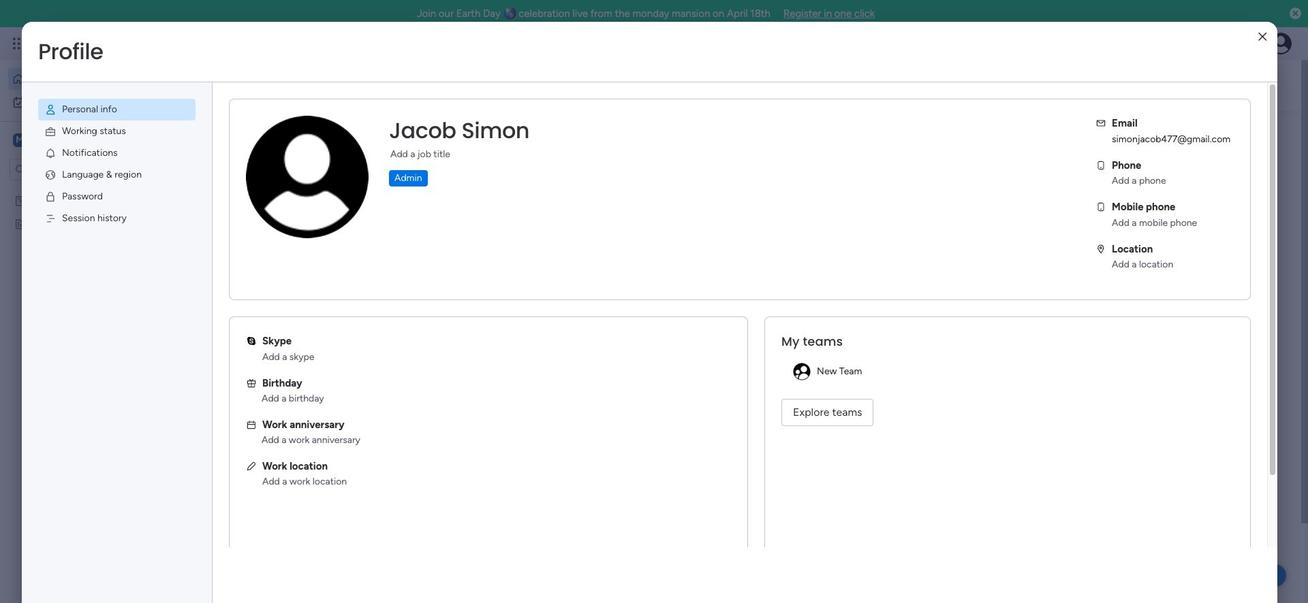 Task type: locate. For each thing, give the bounding box(es) containing it.
personal info image
[[44, 104, 57, 116]]

2 menu item from the top
[[38, 121, 196, 142]]

jacob simon image
[[1270, 33, 1292, 55]]

quick search results list box
[[251, 155, 1010, 335]]

option
[[8, 68, 166, 90], [8, 91, 166, 113], [0, 188, 174, 191], [782, 361, 1234, 383]]

help center element
[[1043, 418, 1247, 473]]

Search in workspace field
[[29, 162, 114, 178]]

list box
[[0, 186, 174, 419]]

templates image image
[[1055, 130, 1235, 224]]

None field
[[386, 117, 533, 145]]

close image
[[1259, 32, 1267, 42]]

3 menu item from the top
[[38, 142, 196, 164]]

component image
[[456, 297, 468, 310]]

4 menu item from the top
[[38, 164, 196, 186]]

workspace selection element
[[13, 132, 114, 150]]

working status image
[[44, 125, 57, 138]]

v2 bolt switch image
[[1160, 78, 1168, 93]]

menu item
[[38, 99, 196, 121], [38, 121, 196, 142], [38, 142, 196, 164], [38, 164, 196, 186], [38, 186, 196, 208], [38, 208, 196, 230]]

1 menu item from the top
[[38, 99, 196, 121]]

select product image
[[12, 37, 26, 50]]



Task type: vqa. For each thing, say whether or not it's contained in the screenshot.
'Help' icon
no



Task type: describe. For each thing, give the bounding box(es) containing it.
component image
[[269, 297, 281, 310]]

getting started element
[[1043, 353, 1247, 407]]

close recently visited image
[[251, 138, 268, 155]]

notifications image
[[44, 147, 57, 159]]

language & region image
[[44, 169, 57, 181]]

5 menu item from the top
[[38, 186, 196, 208]]

roy mann image
[[284, 399, 311, 426]]

6 menu item from the top
[[38, 208, 196, 230]]

close update feed (inbox) image
[[251, 352, 268, 368]]

v2 user feedback image
[[1054, 78, 1064, 93]]

workspace image
[[13, 133, 27, 148]]

password image
[[44, 191, 57, 203]]

session history image
[[44, 213, 57, 225]]

menu menu
[[22, 82, 212, 246]]



